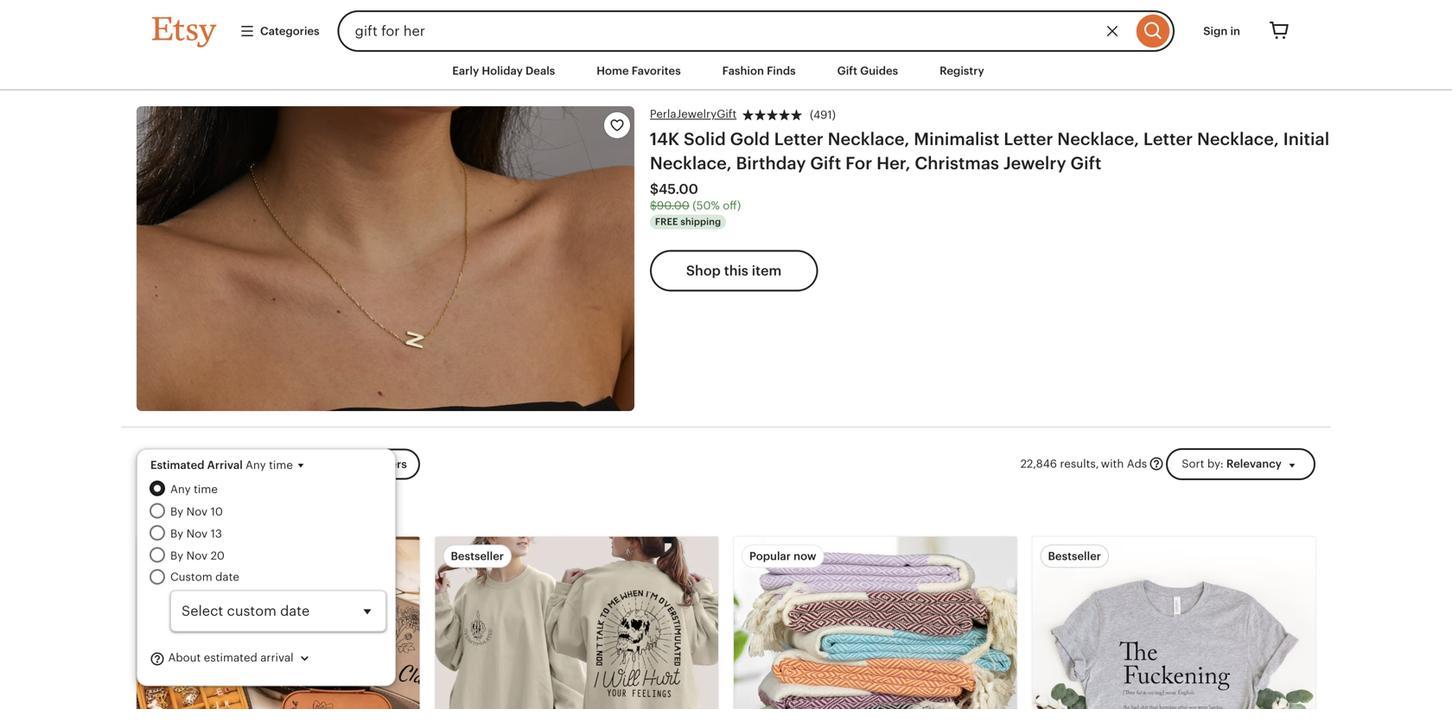 Task type: describe. For each thing, give the bounding box(es) containing it.
sort by: relevancy
[[1182, 458, 1282, 471]]

categories
[[260, 25, 320, 38]]

for
[[846, 154, 873, 174]]

registry link
[[927, 55, 998, 87]]

now for product video element associated with 40x70",personalized turkish beach towel, personalized gifts, beach wedding decor, beach bachelorette party, beach towel, bridesmaid gifts image
[[794, 550, 817, 563]]

now for product video element for birth flower jewelry travel case, birth month flower gift, personalized birthday gift, leather jewelry travel case, custom jewelry case image
[[196, 550, 219, 563]]

1 bestseller link from the left
[[435, 537, 719, 710]]

any inside select an estimated delivery date option group
[[170, 484, 191, 497]]

1 popular now link from the left
[[137, 537, 420, 710]]

necklace, up for
[[828, 129, 910, 149]]

Search for anything text field
[[338, 10, 1133, 52]]

fashion
[[723, 64, 764, 77]]

all filters button
[[326, 449, 420, 481]]

by:
[[1208, 458, 1224, 471]]

custom
[[170, 571, 212, 584]]

by nov 10
[[170, 506, 223, 519]]

popular for birth flower jewelry travel case, birth month flower gift, personalized birthday gift, leather jewelry travel case, custom jewelry case image
[[152, 550, 194, 563]]

early holiday deals
[[452, 64, 555, 77]]

favorites
[[632, 64, 681, 77]]

estimated arrival any time
[[150, 459, 293, 472]]

home favorites link
[[584, 55, 694, 87]]

2 letter from the left
[[1004, 129, 1054, 149]]

(491)
[[810, 109, 836, 122]]

home favorites
[[597, 64, 681, 77]]

45.00
[[659, 182, 699, 197]]

popular now for 2nd popular now link from the left
[[750, 550, 817, 563]]

fashion finds link
[[710, 55, 809, 87]]

by nov 13 link
[[170, 526, 387, 543]]

necklace, left "initial"
[[1198, 129, 1280, 149]]

by nov 20 link
[[170, 548, 387, 565]]

sort
[[1182, 458, 1205, 471]]

jewelry
[[1004, 154, 1067, 174]]

don't talk to me when i'm overstimulated, skeleton halloween sweatshirt, sarcastic sweatshirt, funny sweatshirt, saying shirt, gift for her image
[[435, 537, 719, 710]]

14k solid gold letter necklace, minimalist letter necklace, letter necklace, initial necklace, birthday gift for her, christmas jewelry gift link
[[650, 129, 1330, 174]]

0 vertical spatial any
[[246, 459, 266, 472]]

home
[[597, 64, 629, 77]]

fashion finds
[[723, 64, 796, 77]]

13
[[211, 528, 222, 541]]

popular now for second popular now link from right
[[152, 550, 219, 563]]

popular for 40x70",personalized turkish beach towel, personalized gifts, beach wedding decor, beach bachelorette party, beach towel, bridesmaid gifts image
[[750, 550, 791, 563]]

date
[[215, 571, 239, 584]]

gift left for
[[811, 154, 842, 174]]

gift guides
[[838, 64, 899, 77]]

gift guides link
[[825, 55, 912, 87]]

22,846 results,
[[1021, 458, 1100, 471]]

relevancy
[[1227, 458, 1282, 471]]

christmas
[[915, 154, 1000, 174]]

arrival
[[260, 652, 294, 665]]

birth flower jewelry travel case, birth month flower gift, personalized birthday gift, leather jewelry travel case, custom jewelry case image
[[137, 537, 420, 710]]

about estimated arrival
[[165, 652, 294, 665]]

time inside select an estimated delivery date option group
[[194, 484, 218, 497]]

nov for 13
[[186, 528, 208, 541]]

3 letter from the left
[[1144, 129, 1193, 149]]

shipping
[[681, 217, 721, 228]]

holiday
[[482, 64, 523, 77]]

gift right jewelry
[[1071, 154, 1102, 174]]

90.00
[[657, 199, 690, 212]]

banner containing categories
[[121, 0, 1332, 52]]

10
[[211, 506, 223, 519]]

registry
[[940, 64, 985, 77]]



Task type: locate. For each thing, give the bounding box(es) containing it.
14k solid gold letter necklace, minimalist letter necklace, letter necklace, initial necklace, birthday gift for her, christmas jewelry gift $ 45.00 $ 90.00 (50% off) free shipping
[[650, 129, 1330, 228]]

1 product video element from the left
[[137, 537, 420, 710]]

by inside the by nov 10 link
[[170, 506, 183, 519]]

product video element for birth flower jewelry travel case, birth month flower gift, personalized birthday gift, leather jewelry travel case, custom jewelry case image
[[137, 537, 420, 710]]

1 horizontal spatial product video element
[[734, 537, 1017, 710]]

bestseller link
[[435, 537, 719, 710], [1033, 537, 1316, 710]]

custom date
[[170, 571, 239, 584]]

sign
[[1204, 25, 1228, 38]]

by down any time
[[170, 506, 183, 519]]

banner
[[121, 0, 1332, 52]]

perlajewelrygift link
[[650, 107, 737, 122]]

2 product video element from the left
[[734, 537, 1017, 710]]

None search field
[[338, 10, 1175, 52]]

none search field inside banner
[[338, 10, 1175, 52]]

sign in
[[1204, 25, 1241, 38]]

by
[[170, 506, 183, 519], [170, 528, 183, 541], [170, 550, 183, 563]]

ads
[[1127, 458, 1148, 471]]

nov inside the by nov 10 link
[[186, 506, 208, 519]]

1 vertical spatial nov
[[186, 528, 208, 541]]

necklace, up jewelry
[[1058, 129, 1140, 149]]

gift
[[838, 64, 858, 77], [811, 154, 842, 174], [1071, 154, 1102, 174]]

1 vertical spatial $
[[650, 199, 657, 212]]

by inside by nov 13 link
[[170, 528, 183, 541]]

with ads
[[1101, 458, 1148, 471]]

2 horizontal spatial letter
[[1144, 129, 1193, 149]]

22,846
[[1021, 458, 1057, 471]]

0 vertical spatial $
[[650, 182, 659, 197]]

$ up 90.00 at the left top
[[650, 182, 659, 197]]

0 horizontal spatial popular now
[[152, 550, 219, 563]]

popular
[[152, 550, 194, 563], [750, 550, 791, 563]]

0 horizontal spatial letter
[[774, 129, 824, 149]]

any right arrival at the bottom of page
[[246, 459, 266, 472]]

about
[[168, 652, 201, 665]]

by for by nov 10
[[170, 506, 183, 519]]

nov inside the by nov 20 link
[[186, 550, 208, 563]]

1 horizontal spatial now
[[794, 550, 817, 563]]

nov left 10
[[186, 506, 208, 519]]

1 horizontal spatial popular now link
[[734, 537, 1017, 710]]

nov for 20
[[186, 550, 208, 563]]

about estimated arrival button
[[150, 643, 327, 676]]

nov for 10
[[186, 506, 208, 519]]

0 horizontal spatial any
[[170, 484, 191, 497]]

2 now from the left
[[794, 550, 817, 563]]

results,
[[1060, 458, 1100, 471]]

early holiday deals link
[[439, 55, 568, 87]]

by down by nov 10
[[170, 528, 183, 541]]

by inside the by nov 20 link
[[170, 550, 183, 563]]

filters
[[374, 458, 407, 471]]

2 popular now link from the left
[[734, 537, 1017, 710]]

by for by nov 13
[[170, 528, 183, 541]]

necklace,
[[828, 129, 910, 149], [1058, 129, 1140, 149], [1198, 129, 1280, 149], [650, 154, 732, 174]]

14k
[[650, 129, 680, 149]]

perlajewelrygift
[[650, 108, 737, 121]]

guides
[[860, 64, 899, 77]]

estimated
[[204, 652, 258, 665]]

1 vertical spatial time
[[194, 484, 218, 497]]

finds
[[767, 64, 796, 77]]

1 horizontal spatial any
[[246, 459, 266, 472]]

0 horizontal spatial time
[[194, 484, 218, 497]]

categories button
[[227, 15, 333, 47]]

0 vertical spatial nov
[[186, 506, 208, 519]]

2 popular now from the left
[[750, 550, 817, 563]]

1 vertical spatial any
[[170, 484, 191, 497]]

0 vertical spatial by
[[170, 506, 183, 519]]

the fuckening shirt, sarcastic t-shirt, funny sayings shirt, sarcasm gift, swearing shirt, funny sarcastic tee, gift for her, gift for him image
[[1033, 537, 1316, 710]]

her,
[[877, 154, 911, 174]]

1 horizontal spatial bestseller
[[1048, 550, 1102, 563]]

1 vertical spatial by
[[170, 528, 183, 541]]

bestseller
[[451, 550, 504, 563], [1048, 550, 1102, 563]]

shop this item link
[[650, 250, 818, 292]]

bestseller for first bestseller link from left
[[451, 550, 504, 563]]

shop this item
[[686, 263, 782, 279]]

1 horizontal spatial time
[[269, 459, 293, 472]]

by up custom
[[170, 550, 183, 563]]

product video element
[[137, 537, 420, 710], [734, 537, 1017, 710]]

popular now link
[[137, 537, 420, 710], [734, 537, 1017, 710]]

1 nov from the top
[[186, 506, 208, 519]]

1 bestseller from the left
[[451, 550, 504, 563]]

all filters
[[357, 458, 407, 471]]

1 now from the left
[[196, 550, 219, 563]]

gift inside menu bar
[[838, 64, 858, 77]]

20
[[211, 550, 225, 563]]

3 by from the top
[[170, 550, 183, 563]]

time
[[269, 459, 293, 472], [194, 484, 218, 497]]

menu bar
[[121, 52, 1332, 91]]

item
[[752, 263, 782, 279]]

in
[[1231, 25, 1241, 38]]

$
[[650, 182, 659, 197], [650, 199, 657, 212]]

popular now
[[152, 550, 219, 563], [750, 550, 817, 563]]

1 letter from the left
[[774, 129, 824, 149]]

estimated
[[150, 459, 205, 472]]

by nov 13
[[170, 528, 222, 541]]

bestseller for first bestseller link from the right
[[1048, 550, 1102, 563]]

off)
[[723, 199, 741, 212]]

necklace, down the "solid" at top
[[650, 154, 732, 174]]

2 popular from the left
[[750, 550, 791, 563]]

select an estimated delivery date option group
[[150, 481, 387, 632]]

3 nov from the top
[[186, 550, 208, 563]]

menu bar containing early holiday deals
[[121, 52, 1332, 91]]

0 horizontal spatial popular
[[152, 550, 194, 563]]

2 vertical spatial nov
[[186, 550, 208, 563]]

now
[[196, 550, 219, 563], [794, 550, 817, 563]]

time up any time link
[[269, 459, 293, 472]]

with
[[1101, 458, 1124, 471]]

initial
[[1284, 129, 1330, 149]]

1 horizontal spatial letter
[[1004, 129, 1054, 149]]

early
[[452, 64, 479, 77]]

2 bestseller link from the left
[[1033, 537, 1316, 710]]

0 horizontal spatial bestseller
[[451, 550, 504, 563]]

2 $ from the top
[[650, 199, 657, 212]]

product video element for 40x70",personalized turkish beach towel, personalized gifts, beach wedding decor, beach bachelorette party, beach towel, bridesmaid gifts image
[[734, 537, 1017, 710]]

all
[[357, 458, 371, 471]]

any down 'estimated'
[[170, 484, 191, 497]]

0 horizontal spatial bestseller link
[[435, 537, 719, 710]]

1 $ from the top
[[650, 182, 659, 197]]

1 popular from the left
[[152, 550, 194, 563]]

letter
[[774, 129, 824, 149], [1004, 129, 1054, 149], [1144, 129, 1193, 149]]

nov
[[186, 506, 208, 519], [186, 528, 208, 541], [186, 550, 208, 563]]

nov left the 13
[[186, 528, 208, 541]]

sign in button
[[1191, 15, 1254, 47]]

2 nov from the top
[[186, 528, 208, 541]]

birthday
[[736, 154, 806, 174]]

1 horizontal spatial popular now
[[750, 550, 817, 563]]

deals
[[526, 64, 555, 77]]

any time
[[170, 484, 218, 497]]

any
[[246, 459, 266, 472], [170, 484, 191, 497]]

nov left 20
[[186, 550, 208, 563]]

nov inside by nov 13 link
[[186, 528, 208, 541]]

2 by from the top
[[170, 528, 183, 541]]

(50%
[[693, 199, 720, 212]]

40x70",personalized turkish beach towel, personalized gifts, beach wedding decor, beach bachelorette party, beach towel, bridesmaid gifts image
[[734, 537, 1017, 710]]

by nov 20
[[170, 550, 225, 563]]

0 horizontal spatial popular now link
[[137, 537, 420, 710]]

2 bestseller from the left
[[1048, 550, 1102, 563]]

0 horizontal spatial product video element
[[137, 537, 420, 710]]

0 vertical spatial time
[[269, 459, 293, 472]]

1 by from the top
[[170, 506, 183, 519]]

2 vertical spatial by
[[170, 550, 183, 563]]

1 popular now from the left
[[152, 550, 219, 563]]

0 horizontal spatial now
[[196, 550, 219, 563]]

gift left guides
[[838, 64, 858, 77]]

any time link
[[170, 481, 387, 498]]

1 horizontal spatial bestseller link
[[1033, 537, 1316, 710]]

by nov 10 link
[[170, 504, 387, 520]]

by for by nov 20
[[170, 550, 183, 563]]

gold
[[730, 129, 770, 149]]

arrival
[[207, 459, 243, 472]]

$ up free
[[650, 199, 657, 212]]

shop
[[686, 263, 721, 279]]

free
[[655, 217, 678, 228]]

this
[[724, 263, 749, 279]]

minimalist
[[914, 129, 1000, 149]]

1 horizontal spatial popular
[[750, 550, 791, 563]]

solid
[[684, 129, 726, 149]]

time up by nov 10
[[194, 484, 218, 497]]



Task type: vqa. For each thing, say whether or not it's contained in the screenshot.
By associated with By Nov 10
yes



